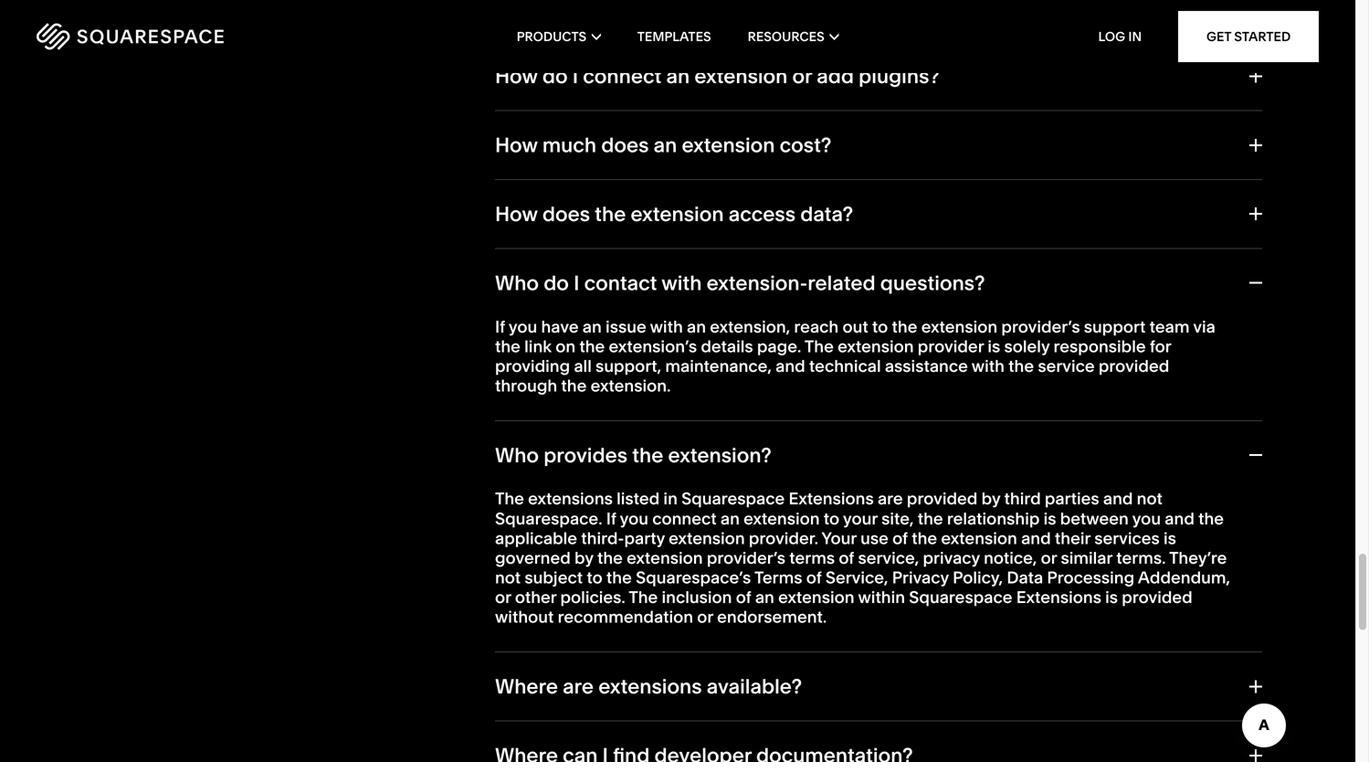 Task type: vqa. For each thing, say whether or not it's contained in the screenshot.
via
yes



Task type: locate. For each thing, give the bounding box(es) containing it.
1 vertical spatial do
[[544, 270, 569, 295]]

1 vertical spatial not
[[495, 567, 521, 588]]

1 vertical spatial does
[[543, 201, 590, 226]]

0 vertical spatial show answer image
[[1248, 70, 1263, 83]]

who provides the extension?
[[495, 442, 772, 467]]

is left solely
[[988, 336, 1001, 356]]

squarespace
[[682, 489, 785, 509], [909, 587, 1013, 607]]

provided up privacy
[[907, 489, 978, 509]]

2 show answer image from the top
[[1248, 139, 1263, 151]]

1 horizontal spatial squarespace
[[909, 587, 1013, 607]]

0 vertical spatial show answer image
[[1248, 1, 1263, 14]]

do up have
[[544, 270, 569, 295]]

is up addendum,
[[1164, 528, 1177, 548]]

extensions down the provides at the bottom of page
[[528, 489, 613, 509]]

notice,
[[984, 548, 1037, 568]]

connect inside the extensions listed in squarespace extensions are provided by third parties and not squarespace. if you connect an extension to your site, the relationship is between you and the applicable third-party extension provider. your use of the extension and their services is governed by the extension provider's terms of service, privacy notice, or similar terms. they're not subject to the squarespace's terms of service, privacy policy, data processing addendum, or other policies. the inclusion of an extension within squarespace extensions is provided without recommendation or endorsement.
[[653, 508, 717, 528]]

not
[[1137, 489, 1163, 509], [495, 567, 521, 588]]

the right page. on the top of page
[[805, 336, 834, 356]]

0 vertical spatial who
[[495, 270, 539, 295]]

parties
[[1045, 489, 1100, 509]]

show answer image for how does the extension access data?
[[1248, 208, 1263, 220]]

do for who
[[544, 270, 569, 295]]

all
[[574, 356, 592, 376]]

0 vertical spatial how
[[495, 64, 538, 88]]

where
[[495, 674, 558, 699]]

are right your
[[878, 489, 903, 509]]

an down provider.
[[755, 587, 775, 607]]

1 vertical spatial connect
[[653, 508, 717, 528]]

processing
[[1047, 567, 1135, 588]]

the right 'on'
[[580, 336, 605, 356]]

resources
[[748, 29, 825, 44]]

who
[[495, 270, 539, 295], [495, 442, 539, 467]]

an down templates
[[667, 64, 690, 88]]

2 vertical spatial with
[[972, 356, 1005, 376]]

1 vertical spatial with
[[650, 316, 683, 337]]

0 vertical spatial extensions
[[789, 489, 874, 509]]

1 vertical spatial who
[[495, 442, 539, 467]]

who for who do i contact with extension-related questions?
[[495, 270, 539, 295]]

by up policies.
[[575, 548, 594, 568]]

0 horizontal spatial provider's
[[707, 548, 786, 568]]

provided
[[1099, 356, 1170, 376], [907, 489, 978, 509], [1122, 587, 1193, 607]]

how
[[495, 64, 538, 88], [495, 133, 538, 157], [495, 201, 538, 226]]

you left in
[[620, 508, 649, 528]]

issue
[[606, 316, 647, 337]]

out
[[843, 316, 869, 337]]

provider's up service
[[1002, 316, 1081, 337]]

how does the extension access data?
[[495, 201, 854, 226]]

1 vertical spatial to
[[824, 508, 840, 528]]

2 horizontal spatial to
[[873, 316, 888, 337]]

applicable
[[495, 528, 578, 548]]

not up the without
[[495, 567, 521, 588]]

0 vertical spatial if
[[495, 316, 505, 337]]

do down products
[[543, 64, 568, 88]]

i
[[573, 64, 578, 88], [574, 270, 580, 295]]

extension
[[695, 64, 788, 88], [682, 133, 775, 157], [631, 201, 724, 226], [922, 316, 998, 337], [838, 336, 914, 356], [744, 508, 820, 528], [669, 528, 745, 548], [941, 528, 1018, 548], [627, 548, 703, 568], [779, 587, 855, 607]]

2 horizontal spatial the
[[805, 336, 834, 356]]

2 show answer image from the top
[[1248, 208, 1263, 220]]

resources button
[[748, 0, 839, 73]]

the up "contact"
[[595, 201, 626, 226]]

they're
[[1170, 548, 1227, 568]]

have
[[541, 316, 579, 337]]

1 vertical spatial are
[[563, 674, 594, 699]]

show answer image
[[1248, 1, 1263, 14], [1248, 208, 1263, 220], [1248, 680, 1263, 693]]

0 horizontal spatial you
[[509, 316, 538, 337]]

and down reach
[[776, 356, 806, 376]]

show answer image
[[1248, 70, 1263, 83], [1248, 139, 1263, 151], [1248, 749, 1263, 762]]

1 horizontal spatial the
[[629, 587, 658, 607]]

are
[[878, 489, 903, 509], [563, 674, 594, 699]]

1 horizontal spatial extensions
[[1017, 587, 1102, 607]]

2 vertical spatial show answer image
[[1248, 680, 1263, 693]]

an up how does the extension access data?
[[654, 133, 677, 157]]

reach
[[794, 316, 839, 337]]

by left third
[[982, 489, 1001, 509]]

your
[[822, 528, 857, 548]]

squarespace down extension?
[[682, 489, 785, 509]]

extensions down recommendation
[[599, 674, 702, 699]]

who up link
[[495, 270, 539, 295]]

the up 'they're'
[[1199, 508, 1224, 528]]

between
[[1061, 508, 1129, 528]]

services
[[1095, 528, 1160, 548]]

for
[[1150, 336, 1172, 356]]

0 horizontal spatial if
[[495, 316, 505, 337]]

and up services
[[1104, 489, 1133, 509]]

add
[[817, 64, 854, 88]]

are right where
[[563, 674, 594, 699]]

1 who from the top
[[495, 270, 539, 295]]

0 vertical spatial are
[[878, 489, 903, 509]]

1 horizontal spatial provider's
[[1002, 316, 1081, 337]]

1 horizontal spatial you
[[620, 508, 649, 528]]

without
[[495, 607, 554, 627]]

0 vertical spatial provided
[[1099, 356, 1170, 376]]

extensions
[[528, 489, 613, 509], [599, 674, 702, 699]]

2 how from the top
[[495, 133, 538, 157]]

1 show answer image from the top
[[1248, 70, 1263, 83]]

0 vertical spatial extensions
[[528, 489, 613, 509]]

third-
[[581, 528, 625, 548]]

provider's inside if you have an issue with an extension, reach out to the extension provider's support team via the link on the extension's details page. the extension provider is solely responsible for providing all support, maintenance, and technical assistance with the service provided through the extension.
[[1002, 316, 1081, 337]]

the inside if you have an issue with an extension, reach out to the extension provider's support team via the link on the extension's details page. the extension provider is solely responsible for providing all support, maintenance, and technical assistance with the service provided through the extension.
[[805, 336, 834, 356]]

0 vertical spatial do
[[543, 64, 568, 88]]

and
[[776, 356, 806, 376], [1104, 489, 1133, 509], [1165, 508, 1195, 528], [1022, 528, 1051, 548]]

2 horizontal spatial you
[[1133, 508, 1161, 528]]

to inside if you have an issue with an extension, reach out to the extension provider's support team via the link on the extension's details page. the extension provider is solely responsible for providing all support, maintenance, and technical assistance with the service provided through the extension.
[[873, 316, 888, 337]]

you left have
[[509, 316, 538, 337]]

with right issue
[[650, 316, 683, 337]]

2 who from the top
[[495, 442, 539, 467]]

0 vertical spatial to
[[873, 316, 888, 337]]

provided down support
[[1099, 356, 1170, 376]]

and up 'they're'
[[1165, 508, 1195, 528]]

does right much
[[601, 133, 649, 157]]

0 horizontal spatial by
[[575, 548, 594, 568]]

0 vertical spatial the
[[805, 336, 834, 356]]

contact
[[584, 270, 657, 295]]

assistance
[[885, 356, 968, 376]]

the
[[595, 201, 626, 226], [892, 316, 918, 337], [495, 336, 521, 356], [580, 336, 605, 356], [1009, 356, 1034, 376], [561, 376, 587, 396], [632, 442, 664, 467], [918, 508, 944, 528], [1199, 508, 1224, 528], [912, 528, 938, 548], [598, 548, 623, 568], [607, 567, 632, 588]]

subject
[[525, 567, 583, 588]]

access
[[729, 201, 796, 226]]

squarespace down privacy
[[909, 587, 1013, 607]]

of
[[893, 528, 908, 548], [839, 548, 855, 568], [807, 567, 822, 588], [736, 587, 752, 607]]

to
[[873, 316, 888, 337], [824, 508, 840, 528], [587, 567, 603, 588]]

the up applicable
[[495, 489, 524, 509]]

recommendation
[[558, 607, 694, 627]]

of right use
[[893, 528, 908, 548]]

i for contact
[[574, 270, 580, 295]]

extensions up the your at the bottom right of page
[[789, 489, 874, 509]]

with
[[662, 270, 702, 295], [650, 316, 683, 337], [972, 356, 1005, 376]]

1 horizontal spatial by
[[982, 489, 1001, 509]]

available?
[[707, 674, 802, 699]]

1 vertical spatial how
[[495, 133, 538, 157]]

0 vertical spatial does
[[601, 133, 649, 157]]

1 vertical spatial provider's
[[707, 548, 786, 568]]

and inside if you have an issue with an extension, reach out to the extension provider's support team via the link on the extension's details page. the extension provider is solely responsible for providing all support, maintenance, and technical assistance with the service provided through the extension.
[[776, 356, 806, 376]]

show answer image for how much does an extension cost?
[[1248, 139, 1263, 151]]

1 vertical spatial show answer image
[[1248, 139, 1263, 151]]

in
[[664, 489, 678, 509]]

2 vertical spatial provided
[[1122, 587, 1193, 607]]

does
[[601, 133, 649, 157], [543, 201, 590, 226]]

1 horizontal spatial does
[[601, 133, 649, 157]]

extensions down 'similar'
[[1017, 587, 1102, 607]]

you up terms.
[[1133, 508, 1161, 528]]

and left their
[[1022, 528, 1051, 548]]

i left "contact"
[[574, 270, 580, 295]]

endorsement.
[[717, 607, 827, 627]]

0 vertical spatial by
[[982, 489, 1001, 509]]

how for how much does an extension cost?
[[495, 133, 538, 157]]

i down products
[[573, 64, 578, 88]]

0 vertical spatial with
[[662, 270, 702, 295]]

if left link
[[495, 316, 505, 337]]

3 how from the top
[[495, 201, 538, 226]]

does down much
[[543, 201, 590, 226]]

extensions
[[789, 489, 874, 509], [1017, 587, 1102, 607]]

with right assistance
[[972, 356, 1005, 376]]

0 vertical spatial provider's
[[1002, 316, 1081, 337]]

cost?
[[780, 133, 832, 157]]

provided down terms.
[[1122, 587, 1193, 607]]

the
[[805, 336, 834, 356], [495, 489, 524, 509], [629, 587, 658, 607]]

page.
[[757, 336, 802, 356]]

0 horizontal spatial not
[[495, 567, 521, 588]]

started
[[1235, 29, 1291, 44]]

1 vertical spatial i
[[574, 270, 580, 295]]

3 show answer image from the top
[[1248, 680, 1263, 693]]

an left provider.
[[721, 508, 740, 528]]

1 vertical spatial show answer image
[[1248, 208, 1263, 220]]

provider's
[[1002, 316, 1081, 337], [707, 548, 786, 568]]

2 vertical spatial how
[[495, 201, 538, 226]]

an
[[667, 64, 690, 88], [654, 133, 677, 157], [583, 316, 602, 337], [687, 316, 706, 337], [721, 508, 740, 528], [755, 587, 775, 607]]

1 vertical spatial the
[[495, 489, 524, 509]]

1 horizontal spatial if
[[606, 508, 617, 528]]

0 horizontal spatial does
[[543, 201, 590, 226]]

not up services
[[1137, 489, 1163, 509]]

0 horizontal spatial squarespace
[[682, 489, 785, 509]]

who left the provides at the bottom of page
[[495, 442, 539, 467]]

how do i connect an extension or add plugins?
[[495, 64, 940, 88]]

with right "contact"
[[662, 270, 702, 295]]

the right policies.
[[629, 587, 658, 607]]

do
[[543, 64, 568, 88], [544, 270, 569, 295]]

1 vertical spatial if
[[606, 508, 617, 528]]

log             in
[[1099, 29, 1142, 44]]

connect down templates
[[583, 64, 662, 88]]

is
[[988, 336, 1001, 356], [1044, 508, 1057, 528], [1164, 528, 1177, 548], [1106, 587, 1118, 607]]

connect up squarespace's
[[653, 508, 717, 528]]

1 how from the top
[[495, 64, 538, 88]]

0 vertical spatial not
[[1137, 489, 1163, 509]]

the up recommendation
[[607, 567, 632, 588]]

the up listed
[[632, 442, 664, 467]]

to left your
[[824, 508, 840, 528]]

1 vertical spatial extensions
[[1017, 587, 1102, 607]]

get
[[1207, 29, 1232, 44]]

1 horizontal spatial to
[[824, 508, 840, 528]]

0 horizontal spatial to
[[587, 567, 603, 588]]

if
[[495, 316, 505, 337], [606, 508, 617, 528]]

provider's up the inclusion
[[707, 548, 786, 568]]

or
[[793, 64, 812, 88], [1041, 548, 1057, 568], [495, 587, 511, 607], [697, 607, 714, 627]]

3 show answer image from the top
[[1248, 749, 1263, 762]]

show answer image for how do i connect an extension or add plugins?
[[1248, 70, 1263, 83]]

1 horizontal spatial are
[[878, 489, 903, 509]]

2 vertical spatial show answer image
[[1248, 749, 1263, 762]]

to down third-
[[587, 567, 603, 588]]

the up privacy at the bottom of the page
[[912, 528, 938, 548]]

squarespace.
[[495, 508, 603, 528]]

to right out
[[873, 316, 888, 337]]

if left listed
[[606, 508, 617, 528]]

0 vertical spatial i
[[573, 64, 578, 88]]

0 vertical spatial squarespace
[[682, 489, 785, 509]]



Task type: describe. For each thing, give the bounding box(es) containing it.
terms.
[[1117, 548, 1166, 568]]

policy,
[[953, 567, 1003, 588]]

log
[[1099, 29, 1126, 44]]

if inside the extensions listed in squarespace extensions are provided by third parties and not squarespace. if you connect an extension to your site, the relationship is between you and the applicable third-party extension provider. your use of the extension and their services is governed by the extension provider's terms of service, privacy notice, or similar terms. they're not subject to the squarespace's terms of service, privacy policy, data processing addendum, or other policies. the inclusion of an extension within squarespace extensions is provided without recommendation or endorsement.
[[606, 508, 617, 528]]

products
[[517, 29, 587, 44]]

other
[[515, 587, 557, 607]]

provider.
[[749, 528, 819, 548]]

extension's
[[609, 336, 697, 356]]

provider
[[918, 336, 984, 356]]

data
[[1007, 567, 1044, 588]]

link
[[525, 336, 552, 356]]

0 horizontal spatial the
[[495, 489, 524, 509]]

1 vertical spatial by
[[575, 548, 594, 568]]

of left terms
[[736, 587, 752, 607]]

are inside the extensions listed in squarespace extensions are provided by third parties and not squarespace. if you connect an extension to your site, the relationship is between you and the applicable third-party extension provider. your use of the extension and their services is governed by the extension provider's terms of service, privacy notice, or similar terms. they're not subject to the squarespace's terms of service, privacy policy, data processing addendum, or other policies. the inclusion of an extension within squarespace extensions is provided without recommendation or endorsement.
[[878, 489, 903, 509]]

terms
[[790, 548, 835, 568]]

the left the party
[[598, 548, 623, 568]]

get started link
[[1179, 11, 1319, 62]]

hide answer image
[[1248, 276, 1263, 289]]

privacy
[[923, 548, 980, 568]]

questions?
[[881, 270, 985, 295]]

products button
[[517, 0, 601, 73]]

squarespace logo image
[[37, 23, 224, 50]]

of right terms
[[807, 567, 822, 588]]

technical
[[809, 356, 881, 376]]

relationship
[[947, 508, 1040, 528]]

provided inside if you have an issue with an extension, reach out to the extension provider's support team via the link on the extension's details page. the extension provider is solely responsible for providing all support, maintenance, and technical assistance with the service provided through the extension.
[[1099, 356, 1170, 376]]

use
[[861, 528, 889, 548]]

how for how does the extension access data?
[[495, 201, 538, 226]]

policies.
[[561, 587, 626, 607]]

the right site,
[[918, 508, 944, 528]]

support
[[1084, 316, 1146, 337]]

via
[[1194, 316, 1216, 337]]

extension?
[[668, 442, 772, 467]]

who do i contact with extension-related questions?
[[495, 270, 985, 295]]

extension-
[[707, 270, 808, 295]]

squarespace logo link
[[37, 23, 293, 50]]

log             in link
[[1099, 29, 1142, 44]]

team
[[1150, 316, 1190, 337]]

or left other
[[495, 587, 511, 607]]

maintenance,
[[665, 356, 772, 376]]

service,
[[858, 548, 919, 568]]

providing
[[495, 356, 570, 376]]

the up assistance
[[892, 316, 918, 337]]

show answer image for where are extensions available?
[[1248, 680, 1263, 693]]

governed
[[495, 548, 571, 568]]

provider's inside the extensions listed in squarespace extensions are provided by third parties and not squarespace. if you connect an extension to your site, the relationship is between you and the applicable third-party extension provider. your use of the extension and their services is governed by the extension provider's terms of service, privacy notice, or similar terms. they're not subject to the squarespace's terms of service, privacy policy, data processing addendum, or other policies. the inclusion of an extension within squarespace extensions is provided without recommendation or endorsement.
[[707, 548, 786, 568]]

i for connect
[[573, 64, 578, 88]]

the extensions listed in squarespace extensions are provided by third parties and not squarespace. if you connect an extension to your site, the relationship is between you and the applicable third-party extension provider. your use of the extension and their services is governed by the extension provider's terms of service, privacy notice, or similar terms. they're not subject to the squarespace's terms of service, privacy policy, data processing addendum, or other policies. the inclusion of an extension within squarespace extensions is provided without recommendation or endorsement.
[[495, 489, 1231, 627]]

of left use
[[839, 548, 855, 568]]

is down 'similar'
[[1106, 587, 1118, 607]]

the down 'on'
[[561, 376, 587, 396]]

1 vertical spatial provided
[[907, 489, 978, 509]]

0 horizontal spatial extensions
[[789, 489, 874, 509]]

2 vertical spatial the
[[629, 587, 658, 607]]

1 horizontal spatial not
[[1137, 489, 1163, 509]]

extension.
[[591, 376, 671, 396]]

get started
[[1207, 29, 1291, 44]]

much
[[543, 133, 597, 157]]

service
[[1038, 356, 1095, 376]]

addendum,
[[1138, 567, 1231, 588]]

solely
[[1005, 336, 1050, 356]]

is inside if you have an issue with an extension, reach out to the extension provider's support team via the link on the extension's details page. the extension provider is solely responsible for providing all support, maintenance, and technical assistance with the service provided through the extension.
[[988, 336, 1001, 356]]

2 vertical spatial to
[[587, 567, 603, 588]]

1 vertical spatial squarespace
[[909, 587, 1013, 607]]

1 vertical spatial extensions
[[599, 674, 702, 699]]

1 show answer image from the top
[[1248, 1, 1263, 14]]

related
[[808, 270, 876, 295]]

where are extensions available?
[[495, 674, 802, 699]]

listed
[[617, 489, 660, 509]]

0 vertical spatial connect
[[583, 64, 662, 88]]

an up maintenance,
[[687, 316, 706, 337]]

support,
[[596, 356, 662, 376]]

0 horizontal spatial are
[[563, 674, 594, 699]]

or left 'similar'
[[1041, 548, 1057, 568]]

in
[[1129, 29, 1142, 44]]

do for how
[[543, 64, 568, 88]]

is right third
[[1044, 508, 1057, 528]]

plugins?
[[859, 64, 940, 88]]

the left service
[[1009, 356, 1034, 376]]

inclusion
[[662, 587, 732, 607]]

within
[[858, 587, 906, 607]]

if inside if you have an issue with an extension, reach out to the extension provider's support team via the link on the extension's details page. the extension provider is solely responsible for providing all support, maintenance, and technical assistance with the service provided through the extension.
[[495, 316, 505, 337]]

templates
[[638, 29, 711, 44]]

if you have an issue with an extension, reach out to the extension provider's support team via the link on the extension's details page. the extension provider is solely responsible for providing all support, maintenance, and technical assistance with the service provided through the extension.
[[495, 316, 1216, 396]]

privacy
[[892, 567, 949, 588]]

service,
[[826, 567, 889, 588]]

how for how do i connect an extension or add plugins?
[[495, 64, 538, 88]]

responsible
[[1054, 336, 1146, 356]]

the left link
[[495, 336, 521, 356]]

how much does an extension cost?
[[495, 133, 832, 157]]

squarespace's
[[636, 567, 751, 588]]

through
[[495, 376, 558, 396]]

provides
[[544, 442, 628, 467]]

you inside if you have an issue with an extension, reach out to the extension provider's support team via the link on the extension's details page. the extension provider is solely responsible for providing all support, maintenance, and technical assistance with the service provided through the extension.
[[509, 316, 538, 337]]

their
[[1055, 528, 1091, 548]]

details
[[701, 336, 754, 356]]

an right have
[[583, 316, 602, 337]]

extensions inside the extensions listed in squarespace extensions are provided by third parties and not squarespace. if you connect an extension to your site, the relationship is between you and the applicable third-party extension provider. your use of the extension and their services is governed by the extension provider's terms of service, privacy notice, or similar terms. they're not subject to the squarespace's terms of service, privacy policy, data processing addendum, or other policies. the inclusion of an extension within squarespace extensions is provided without recommendation or endorsement.
[[528, 489, 613, 509]]

or down squarespace's
[[697, 607, 714, 627]]

on
[[556, 336, 576, 356]]

similar
[[1061, 548, 1113, 568]]

templates link
[[638, 0, 711, 73]]

terms
[[755, 567, 803, 588]]

who for who provides the extension?
[[495, 442, 539, 467]]

party
[[625, 528, 665, 548]]

third
[[1005, 489, 1041, 509]]

hide answer image
[[1248, 449, 1263, 461]]

extension,
[[710, 316, 791, 337]]

your
[[843, 508, 878, 528]]

or left add
[[793, 64, 812, 88]]

site,
[[882, 508, 914, 528]]



